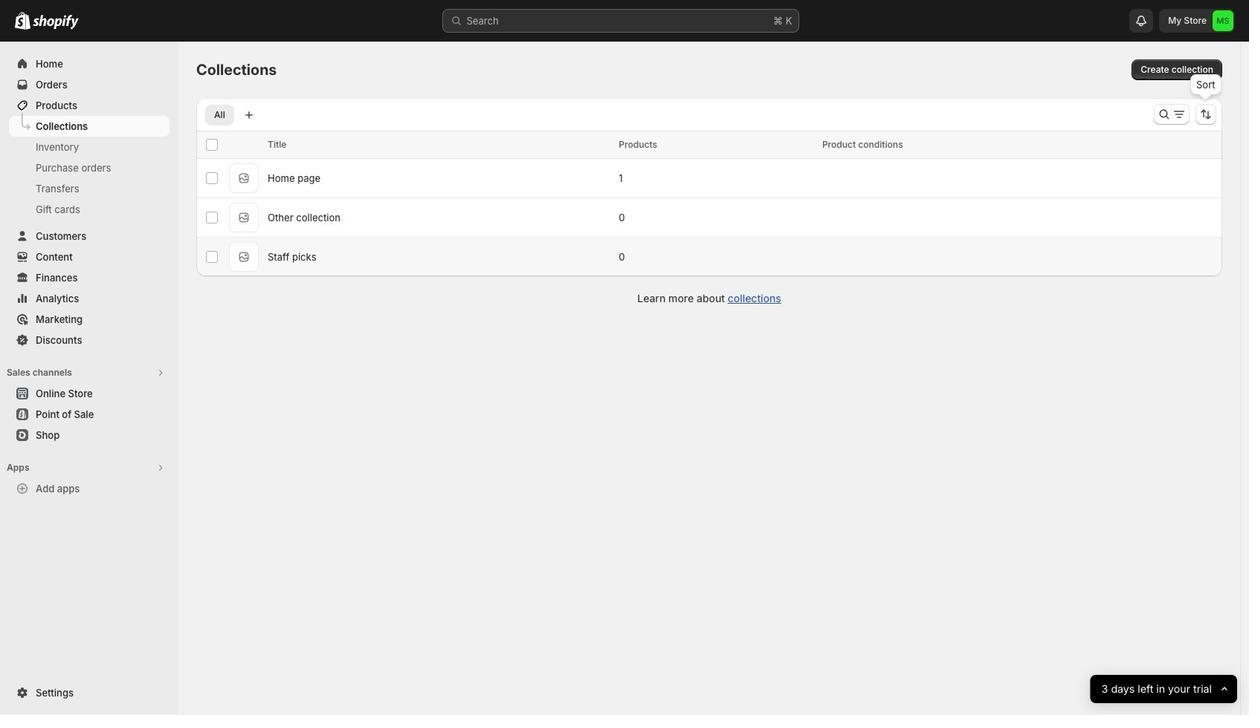 Task type: vqa. For each thing, say whether or not it's contained in the screenshot.
PRICING on the right top
no



Task type: locate. For each thing, give the bounding box(es) containing it.
shopify image
[[15, 12, 30, 30]]

shopify image
[[33, 15, 79, 30]]

tooltip
[[1190, 74, 1221, 95]]



Task type: describe. For each thing, give the bounding box(es) containing it.
my store image
[[1213, 10, 1233, 31]]



